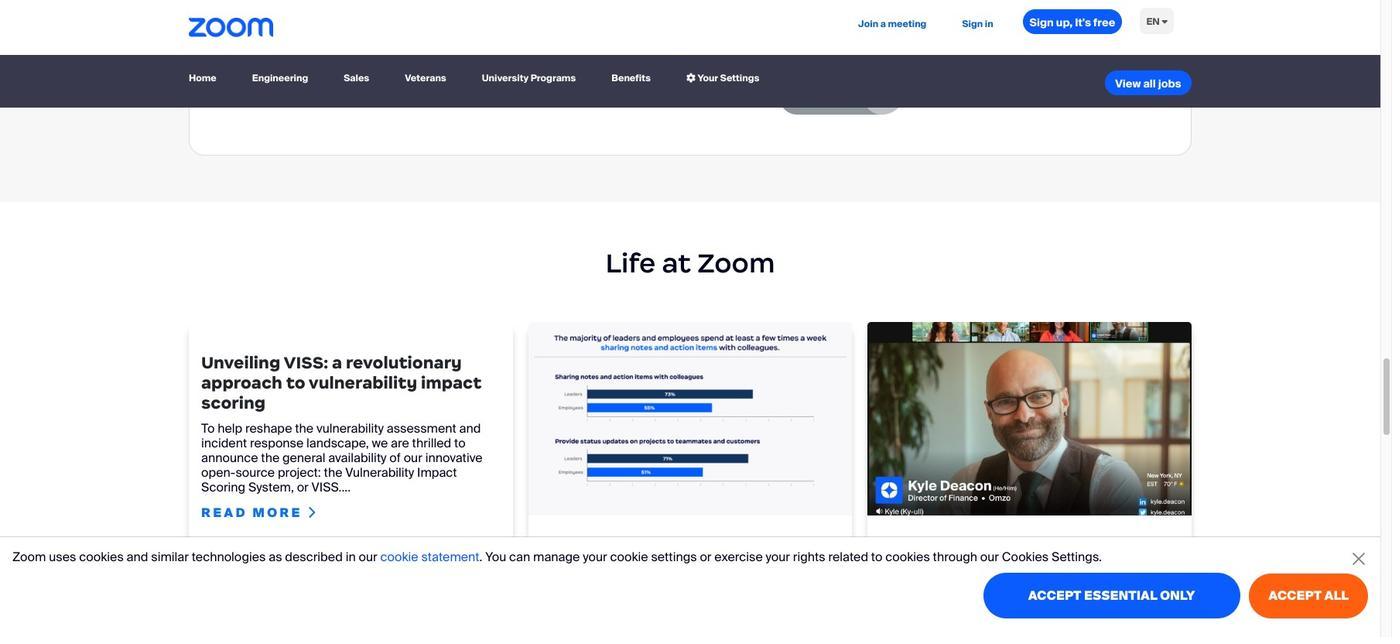 Task type: describe. For each thing, give the bounding box(es) containing it.
accept all
[[1269, 588, 1349, 604]]

zoomie
[[294, 78, 340, 95]]

benefits link
[[606, 65, 657, 92]]

new survey shows that leaders are all in on ai
[[541, 548, 839, 589]]

sign for sign up, it's free
[[1030, 15, 1054, 29]]

impact
[[417, 465, 457, 481]]

sign up, it's free
[[1030, 15, 1116, 29]]

viss....
[[312, 479, 351, 496]]

are inside unveiling viss: a revolutionary approach to vulnerability impact scoring to help reshape the vulnerability assessment and incident response landscape, we are thrilled to announce the general availability of our innovative open-source project: the vulnerability impact scoring system, or viss....
[[391, 435, 409, 451]]

a left lot
[[1062, 616, 1069, 632]]

1 vertical spatial and
[[127, 549, 148, 565]]

sign in
[[963, 18, 994, 30]]

viss:
[[284, 352, 328, 373]]

assessment
[[387, 420, 457, 436]]

reshape
[[245, 420, 292, 436]]

en button
[[1134, 0, 1181, 44]]

engineering
[[252, 72, 308, 84]]

in inside the new survey shows that leaders are all in on ai
[[564, 568, 580, 589]]

read more link
[[201, 504, 318, 521]]

you're
[[930, 631, 963, 637]]

described
[[285, 549, 343, 565]]

solopreneur
[[976, 631, 1045, 637]]

more
[[253, 504, 302, 521]]

programs
[[531, 72, 576, 84]]

university
[[482, 72, 529, 84]]

1 vertical spatial vulnerability
[[317, 420, 384, 436]]

a right join
[[881, 18, 886, 30]]

impact
[[421, 372, 482, 393]]

essential for accept
[[1085, 588, 1158, 604]]

unveiling
[[201, 352, 280, 373]]

join a meeting
[[859, 18, 927, 30]]

whether
[[880, 631, 927, 637]]

to right the thrilled
[[454, 435, 466, 451]]

caret down image
[[1162, 17, 1168, 26]]

veterans
[[405, 72, 447, 84]]

a right lot
[[1093, 631, 1099, 637]]

at
[[662, 246, 691, 280]]

1 your from the left
[[583, 549, 607, 565]]

sales
[[344, 72, 370, 84]]

technologies
[[192, 549, 266, 565]]

0 vertical spatial small
[[1047, 568, 1092, 589]]

to down through
[[970, 568, 990, 589]]

can
[[509, 549, 530, 565]]

a inside unveiling viss: a revolutionary approach to vulnerability impact scoring to help reshape the vulnerability assessment and incident response landscape, we are thrilled to announce the general availability of our innovative open-source project: the vulnerability impact scoring system, or viss....
[[332, 352, 342, 373]]

related
[[829, 549, 869, 565]]

1 cookie from the left
[[380, 549, 419, 565]]

our inside unveiling viss: a revolutionary approach to vulnerability impact scoring to help reshape the vulnerability assessment and incident response landscape, we are thrilled to announce the general availability of our innovative open-source project: the vulnerability impact scoring system, or viss....
[[404, 450, 423, 466]]

work
[[1103, 616, 1130, 632]]

announce
[[201, 450, 258, 466]]

new for new zoomie onboarding
[[264, 78, 291, 95]]

0 horizontal spatial our
[[359, 549, 378, 565]]

0 vertical spatial business
[[998, 548, 1074, 569]]

benefits
[[612, 72, 651, 84]]

or inside unveiling viss: a revolutionary approach to vulnerability impact scoring to help reshape the vulnerability assessment and incident response landscape, we are thrilled to announce the general availability of our innovative open-source project: the vulnerability impact scoring system, or viss....
[[297, 479, 309, 496]]

leaders
[[745, 548, 808, 569]]

as
[[269, 549, 282, 565]]

0 vertical spatial zoom
[[698, 246, 775, 280]]

it's
[[1075, 15, 1092, 29]]

2 horizontal spatial in
[[985, 18, 994, 30]]

1 horizontal spatial the
[[295, 420, 314, 436]]

—
[[1133, 616, 1142, 632]]

shows
[[644, 548, 699, 569]]

you
[[486, 549, 507, 565]]

survey
[[582, 548, 640, 569]]

view
[[1116, 77, 1141, 91]]

to right related
[[872, 549, 883, 565]]

innovative
[[425, 450, 483, 466]]

meeting
[[888, 18, 927, 30]]

through
[[933, 549, 978, 565]]

accept for accept essential only
[[1029, 588, 1082, 604]]

new zoomie onboarding
[[264, 78, 414, 95]]

offer
[[264, 40, 296, 57]]

uses
[[49, 549, 76, 565]]

rights
[[793, 549, 826, 565]]

ai
[[608, 568, 626, 589]]

scoring
[[201, 392, 266, 413]]

cookie statement link
[[380, 549, 480, 565]]

all for view
[[1144, 77, 1156, 91]]

we
[[372, 435, 388, 451]]

cog image
[[687, 73, 696, 83]]

and inside unveiling viss: a revolutionary approach to vulnerability impact scoring to help reshape the vulnerability assessment and incident response landscape, we are thrilled to announce the general availability of our innovative open-source project: the vulnerability impact scoring system, or viss....
[[459, 420, 481, 436]]

according
[[880, 568, 966, 589]]

or inside top essential business apps, according to these small businesses running a small business takes a lot of work — whether you're a solopreneur or have a team to help
[[1048, 631, 1060, 637]]

essential for top
[[915, 548, 994, 569]]

thrilled
[[412, 435, 451, 451]]

help
[[218, 420, 242, 436]]

university programs link
[[476, 65, 582, 92]]

veterans link
[[399, 65, 453, 92]]

all inside the new survey shows that leaders are all in on ai
[[541, 568, 561, 589]]

accept essential only
[[1029, 588, 1196, 604]]

of inside unveiling viss: a revolutionary approach to vulnerability impact scoring to help reshape the vulnerability assessment and incident response landscape, we are thrilled to announce the general availability of our innovative open-source project: the vulnerability impact scoring system, or viss....
[[390, 450, 401, 466]]

join a meeting link
[[852, 0, 933, 49]]

read more
[[201, 504, 308, 521]]

glasses, tie, computer hardware, monitor, screen, beard, face, head, person, man image
[[868, 322, 1192, 515]]

1 vertical spatial zoom
[[12, 549, 46, 565]]

your settings link
[[680, 65, 766, 92]]



Task type: locate. For each thing, give the bounding box(es) containing it.
settings
[[651, 549, 697, 565]]

0 horizontal spatial accept
[[1029, 588, 1082, 604]]

of right lot
[[1089, 616, 1100, 632]]

all inside button
[[1325, 588, 1349, 604]]

1 horizontal spatial zoom
[[698, 246, 775, 280]]

unveiling viss: a revolutionary approach to vulnerability impact scoring to help reshape the vulnerability assessment and incident response landscape, we are thrilled to announce the general availability of our innovative open-source project: the vulnerability impact scoring system, or viss....
[[201, 352, 483, 496]]

new down offer
[[264, 78, 291, 95]]

our right described
[[359, 549, 378, 565]]

0 vertical spatial are
[[391, 435, 409, 451]]

settings.
[[1052, 549, 1102, 565]]

0 horizontal spatial sign
[[963, 18, 983, 30]]

2 horizontal spatial or
[[1048, 631, 1060, 637]]

cookies
[[1002, 549, 1049, 565]]

takes
[[1028, 616, 1059, 632]]

of inside top essential business apps, according to these small businesses running a small business takes a lot of work — whether you're a solopreneur or have a team to help
[[1089, 616, 1100, 632]]

2 your from the left
[[766, 549, 790, 565]]

onboarding
[[343, 78, 414, 95]]

view all jobs
[[1116, 77, 1182, 91]]

1 accept from the left
[[1029, 588, 1082, 604]]

2 horizontal spatial the
[[324, 465, 343, 481]]

2 vertical spatial or
[[1048, 631, 1060, 637]]

vulnerability
[[345, 465, 414, 481]]

the
[[295, 420, 314, 436], [261, 450, 280, 466], [324, 465, 343, 481]]

your
[[583, 549, 607, 565], [766, 549, 790, 565]]

essential up businesses
[[915, 548, 994, 569]]

availability
[[328, 450, 387, 466]]

approach
[[201, 372, 282, 393]]

running
[[880, 616, 928, 632]]

similar
[[151, 549, 189, 565]]

1 vertical spatial small
[[940, 616, 971, 632]]

0 horizontal spatial in
[[346, 549, 356, 565]]

home link
[[189, 65, 223, 92]]

1 horizontal spatial cookie
[[610, 549, 648, 565]]

1 horizontal spatial small
[[1047, 568, 1092, 589]]

or left have
[[1048, 631, 1060, 637]]

0 vertical spatial and
[[459, 420, 481, 436]]

small
[[1047, 568, 1092, 589], [940, 616, 971, 632]]

these
[[993, 568, 1043, 589]]

response
[[250, 435, 304, 451]]

the down landscape,
[[324, 465, 343, 481]]

interview(s)
[[264, 2, 336, 18]]

accept inside button
[[1029, 588, 1082, 604]]

and
[[459, 420, 481, 436], [127, 549, 148, 565]]

to up reshape
[[286, 372, 306, 393]]

lot
[[1072, 616, 1086, 632]]

1 horizontal spatial of
[[1089, 616, 1100, 632]]

small down businesses
[[940, 616, 971, 632]]

exercise
[[715, 549, 763, 565]]

and up the innovative
[[459, 420, 481, 436]]

home
[[189, 72, 217, 84]]

a down businesses
[[931, 616, 938, 632]]

team
[[1102, 631, 1132, 637]]

cookie up ai
[[610, 549, 648, 565]]

only
[[1161, 588, 1196, 604]]

accept essential only button
[[984, 573, 1241, 619]]

0 vertical spatial in
[[985, 18, 994, 30]]

0 horizontal spatial all
[[541, 568, 561, 589]]

project:
[[278, 465, 321, 481]]

your settings
[[696, 72, 760, 84]]

1 horizontal spatial new
[[541, 548, 578, 569]]

your left the rights
[[766, 549, 790, 565]]

1 vertical spatial essential
[[1085, 588, 1158, 604]]

or up chevron right icon
[[297, 479, 309, 496]]

1 horizontal spatial and
[[459, 420, 481, 436]]

0 horizontal spatial cookie
[[380, 549, 419, 565]]

all for accept
[[1325, 588, 1349, 604]]

system,
[[248, 479, 294, 496]]

to right 'team'
[[1134, 631, 1146, 637]]

0 horizontal spatial or
[[297, 479, 309, 496]]

or right settings
[[700, 549, 712, 565]]

sales link
[[338, 65, 376, 92]]

free
[[1094, 15, 1116, 29]]

2 cookie from the left
[[610, 549, 648, 565]]

top
[[880, 548, 912, 569]]

0 vertical spatial vulnerability
[[309, 372, 417, 393]]

0 horizontal spatial your
[[583, 549, 607, 565]]

1 vertical spatial or
[[700, 549, 712, 565]]

view all jobs link
[[1105, 71, 1192, 95]]

cookie left statement
[[380, 549, 419, 565]]

businesses
[[880, 588, 977, 609]]

are right leaders
[[812, 548, 839, 569]]

2 horizontal spatial all
[[1325, 588, 1349, 604]]

engineering link
[[246, 65, 315, 92]]

university programs
[[482, 72, 576, 84]]

are
[[391, 435, 409, 451], [812, 548, 839, 569]]

1 cookies from the left
[[79, 549, 124, 565]]

2 horizontal spatial our
[[981, 549, 999, 565]]

vulnerability up availability
[[317, 420, 384, 436]]

1 horizontal spatial all
[[1144, 77, 1156, 91]]

our
[[404, 450, 423, 466], [359, 549, 378, 565], [981, 549, 999, 565]]

incident
[[201, 435, 247, 451]]

1 horizontal spatial accept
[[1269, 588, 1322, 604]]

your up 'on'
[[583, 549, 607, 565]]

0 vertical spatial essential
[[915, 548, 994, 569]]

sign right meeting on the top right of the page
[[963, 18, 983, 30]]

our right through
[[981, 549, 999, 565]]

1 vertical spatial business
[[974, 616, 1025, 632]]

to
[[286, 372, 306, 393], [454, 435, 466, 451], [872, 549, 883, 565], [970, 568, 990, 589], [1134, 631, 1146, 637]]

zoom
[[698, 246, 775, 280], [12, 549, 46, 565]]

your
[[698, 72, 719, 84]]

statement
[[421, 549, 480, 565]]

0 vertical spatial of
[[390, 450, 401, 466]]

business left takes
[[974, 616, 1025, 632]]

0 horizontal spatial new
[[264, 78, 291, 95]]

en
[[1147, 15, 1160, 28]]

revolutionary
[[346, 352, 462, 373]]

1 vertical spatial are
[[812, 548, 839, 569]]

in right described
[[346, 549, 356, 565]]

sign left 'up,'
[[1030, 15, 1054, 29]]

scoring
[[201, 479, 246, 496]]

join
[[859, 18, 879, 30]]

1 horizontal spatial cookies
[[886, 549, 930, 565]]

that
[[703, 548, 741, 569]]

business
[[998, 548, 1074, 569], [974, 616, 1025, 632]]

0 vertical spatial or
[[297, 479, 309, 496]]

0 horizontal spatial essential
[[915, 548, 994, 569]]

top essential business apps, according to these small businesses running a small business takes a lot of work — whether you're a solopreneur or have a team to help
[[880, 548, 1176, 637]]

accept inside button
[[1269, 588, 1322, 604]]

0 vertical spatial new
[[264, 78, 291, 95]]

accept for accept all
[[1269, 588, 1322, 604]]

and left similar
[[127, 549, 148, 565]]

zoom uses cookies and similar technologies as described in our cookie statement . you can manage your cookie settings or exercise your rights related to cookies through our cookies settings.
[[12, 549, 1102, 565]]

accept
[[1029, 588, 1082, 604], [1269, 588, 1322, 604]]

accept all button
[[1250, 573, 1369, 618]]

general
[[283, 450, 325, 466]]

chevron right image
[[308, 506, 318, 518]]

small down settings.
[[1047, 568, 1092, 589]]

up,
[[1057, 15, 1073, 29]]

0 horizontal spatial cookies
[[79, 549, 124, 565]]

a right you're
[[966, 631, 973, 637]]

sign up, it's free link
[[1023, 9, 1123, 34]]

2 cookies from the left
[[886, 549, 930, 565]]

our down assessment
[[404, 450, 423, 466]]

new inside the new survey shows that leaders are all in on ai
[[541, 548, 578, 569]]

2 accept from the left
[[1269, 588, 1322, 604]]

new right can
[[541, 548, 578, 569]]

sign for sign in
[[963, 18, 983, 30]]

open-
[[201, 465, 236, 481]]

essential inside top essential business apps, according to these small businesses running a small business takes a lot of work — whether you're a solopreneur or have a team to help
[[915, 548, 994, 569]]

sign in link
[[956, 0, 1000, 49]]

all
[[1144, 77, 1156, 91], [541, 568, 561, 589], [1325, 588, 1349, 604]]

1 horizontal spatial are
[[812, 548, 839, 569]]

settings
[[721, 72, 760, 84]]

the up general
[[295, 420, 314, 436]]

cookies right uses at the bottom of the page
[[79, 549, 124, 565]]

in left 'up,'
[[985, 18, 994, 30]]

apps,
[[1078, 548, 1125, 569]]

0 horizontal spatial are
[[391, 435, 409, 451]]

0 horizontal spatial zoom
[[12, 549, 46, 565]]

1 vertical spatial in
[[346, 549, 356, 565]]

0 horizontal spatial of
[[390, 450, 401, 466]]

a right viss:
[[332, 352, 342, 373]]

landscape,
[[307, 435, 369, 451]]

read
[[201, 504, 248, 521]]

1 horizontal spatial or
[[700, 549, 712, 565]]

1 horizontal spatial your
[[766, 549, 790, 565]]

source
[[236, 465, 275, 481]]

text, page image
[[528, 322, 853, 515]]

have
[[1062, 631, 1090, 637]]

1 horizontal spatial sign
[[1030, 15, 1054, 29]]

new for new survey shows that leaders are all in on ai
[[541, 548, 578, 569]]

to
[[201, 420, 215, 436]]

essential inside button
[[1085, 588, 1158, 604]]

1 vertical spatial new
[[541, 548, 578, 569]]

in left 'on'
[[564, 568, 580, 589]]

1 vertical spatial of
[[1089, 616, 1100, 632]]

1 horizontal spatial in
[[564, 568, 580, 589]]

on
[[584, 568, 605, 589]]

.
[[480, 549, 483, 565]]

are right we
[[391, 435, 409, 451]]

of right we
[[390, 450, 401, 466]]

the up system,
[[261, 450, 280, 466]]

new
[[264, 78, 291, 95], [541, 548, 578, 569]]

business left apps,
[[998, 548, 1074, 569]]

zoom left uses at the bottom of the page
[[12, 549, 46, 565]]

vulnerability up we
[[309, 372, 417, 393]]

2 vertical spatial in
[[564, 568, 580, 589]]

1 horizontal spatial our
[[404, 450, 423, 466]]

life
[[606, 246, 656, 280]]

cookies up the according
[[886, 549, 930, 565]]

1 horizontal spatial essential
[[1085, 588, 1158, 604]]

jobs
[[1159, 77, 1182, 91]]

essential up work
[[1085, 588, 1158, 604]]

0 horizontal spatial and
[[127, 549, 148, 565]]

vulnerability
[[309, 372, 417, 393], [317, 420, 384, 436]]

zoom right at
[[698, 246, 775, 280]]

are inside the new survey shows that leaders are all in on ai
[[812, 548, 839, 569]]

0 horizontal spatial small
[[940, 616, 971, 632]]

0 horizontal spatial the
[[261, 450, 280, 466]]



Task type: vqa. For each thing, say whether or not it's contained in the screenshot.
or to the middle
yes



